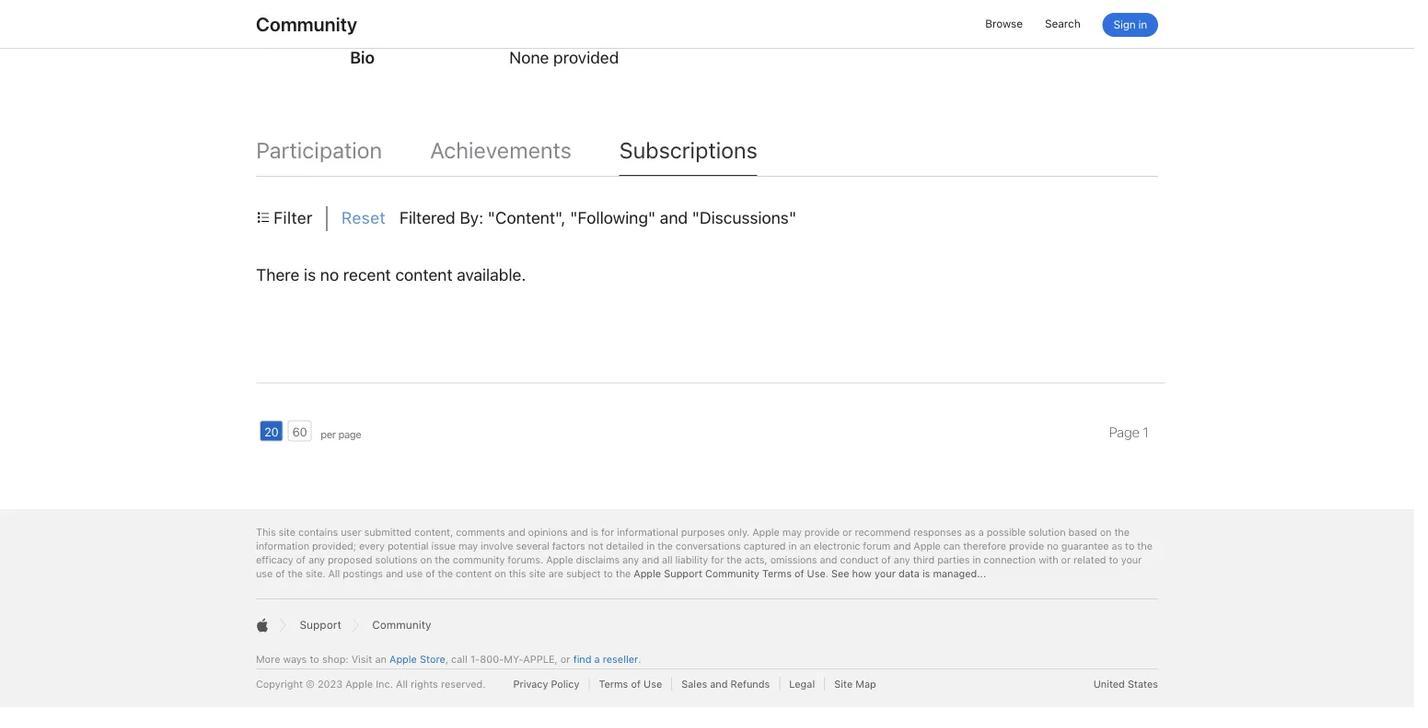 Task type: describe. For each thing, give the bounding box(es) containing it.
captured
[[744, 540, 786, 552]]

reset
[[341, 208, 386, 228]]

bio
[[350, 48, 375, 68]]

0 horizontal spatial terms
[[599, 678, 628, 690]]

by:
[[460, 208, 483, 228]]

apple support community terms of use . see how your data is managed...
[[634, 567, 986, 579]]

copyright
[[256, 678, 303, 690]]

guarantee
[[1062, 540, 1109, 552]]

filter
[[273, 208, 313, 228]]

0 horizontal spatial community link
[[256, 12, 357, 35]]

content inside this site contains user submitted content, comments and opinions and is for informational purposes                     only. apple may provide or recommend responses as a possible solution based on the information                     provided; every potential issue may involve several factors not detailed in the conversations                     captured in an electronic forum and apple can therefore provide no guarantee as to the efficacy of                     any proposed solutions on the community forums. apple disclaims any and all liability for the acts,                     omissions and conduct of any third parties in connection with or related to your use of the site.                     all postings and use of the content on this site are subject to the
[[456, 567, 492, 579]]

per page
[[321, 428, 361, 440]]

more
[[256, 653, 280, 665]]

map
[[856, 678, 876, 690]]

privacy policy
[[513, 678, 580, 690]]

opinions
[[528, 526, 568, 538]]

"following"
[[570, 208, 656, 228]]

page
[[338, 428, 361, 440]]

1 horizontal spatial may
[[783, 526, 802, 538]]

site map
[[835, 678, 876, 690]]

disclaims
[[576, 553, 620, 565]]

and right sales
[[710, 678, 728, 690]]

there is no recent content available.
[[256, 265, 526, 285]]

0 horizontal spatial for
[[601, 526, 614, 538]]

connection
[[984, 553, 1036, 565]]

conduct
[[840, 553, 879, 565]]

of down the "issue"
[[426, 567, 435, 579]]

information
[[256, 540, 309, 552]]

provided
[[553, 48, 619, 68]]

©
[[306, 678, 315, 690]]

proposed
[[328, 553, 372, 565]]

60 button
[[288, 420, 312, 442]]

third
[[913, 553, 935, 565]]

apple left 'store'
[[390, 653, 417, 665]]

0 horizontal spatial content
[[395, 265, 452, 285]]

how
[[852, 567, 872, 579]]

sign in link
[[1103, 13, 1159, 37]]

2 horizontal spatial or
[[1061, 553, 1071, 565]]

with
[[1039, 553, 1059, 565]]

to right related
[[1109, 553, 1119, 565]]

to down disclaims
[[604, 567, 613, 579]]

in up omissions
[[789, 540, 797, 552]]

available.
[[457, 265, 526, 285]]

community
[[453, 553, 505, 565]]

to right ways
[[310, 653, 319, 665]]

no inside this site contains user submitted content, comments and opinions and is for informational purposes                     only. apple may provide or recommend responses as a possible solution based on the information                     provided; every potential issue may involve several factors not detailed in the conversations                     captured in an electronic forum and apple can therefore provide no guarantee as to the efficacy of                     any proposed solutions on the community forums. apple disclaims any and all liability for the acts,                     omissions and conduct of any third parties in connection with or related to your use of the site.                     all postings and use of the content on this site are subject to the
[[1047, 540, 1059, 552]]

apple support community terms of use link
[[634, 567, 826, 579]]

0 vertical spatial no
[[320, 265, 339, 285]]

is inside this site contains user submitted content, comments and opinions and is for informational purposes                     only. apple may provide or recommend responses as a possible solution based on the information                     provided; every potential issue may involve several factors not detailed in the conversations                     captured in an electronic forum and apple can therefore provide no guarantee as to the efficacy of                     any proposed solutions on the community forums. apple disclaims any and all liability for the acts,                     omissions and conduct of any third parties in connection with or related to your use of the site.                     all postings and use of the content on this site are subject to the
[[591, 526, 599, 538]]

privacy
[[513, 678, 548, 690]]

support link
[[300, 618, 341, 632]]

2 horizontal spatial community
[[705, 567, 760, 579]]

participation
[[256, 137, 382, 164]]

my-
[[504, 653, 523, 665]]

sign in
[[1114, 18, 1148, 31]]

0 vertical spatial or
[[843, 526, 852, 538]]

factors
[[552, 540, 585, 552]]

0 vertical spatial is
[[304, 265, 316, 285]]

apple up the are
[[546, 553, 573, 565]]

provided;
[[312, 540, 356, 552]]

0 vertical spatial provide
[[805, 526, 840, 538]]

united
[[1094, 678, 1125, 690]]

sales and                         refunds link
[[682, 677, 780, 691]]

site map link
[[835, 677, 876, 691]]

an inside this site contains user submitted content, comments and opinions and is for informational purposes                     only. apple may provide or recommend responses as a possible solution based on the information                     provided; every potential issue may involve several factors not detailed in the conversations                     captured in an electronic forum and apple can therefore provide no guarantee as to the efficacy of                     any proposed solutions on the community forums. apple disclaims any and all liability for the acts,                     omissions and conduct of any third parties in connection with or related to your use of the site.                     all postings and use of the content on this site are subject to the
[[800, 540, 811, 552]]

none
[[509, 48, 549, 68]]

achievements link
[[430, 137, 571, 175]]

0 horizontal spatial your
[[875, 567, 896, 579]]

store
[[420, 653, 445, 665]]

community for leftmost community link
[[256, 12, 357, 35]]

of down omissions
[[795, 567, 804, 579]]

2 any from the left
[[623, 553, 639, 565]]

subscriptions link
[[619, 137, 758, 177]]

postings
[[343, 567, 383, 579]]

apple,
[[523, 653, 558, 665]]

more ways to shop: visit an apple store , call                     1-800-my-apple, or find a reseller .
[[256, 653, 641, 665]]

0 horizontal spatial or
[[561, 653, 571, 665]]

legal link
[[790, 677, 825, 691]]

3 any from the left
[[894, 553, 910, 565]]

filtered
[[399, 208, 455, 228]]

0 horizontal spatial on
[[420, 553, 432, 565]]

find a reseller link
[[573, 653, 638, 665]]

achievements
[[430, 137, 571, 164]]

united states link
[[1094, 678, 1159, 690]]

apple down the visit
[[345, 678, 373, 690]]

2 use from the left
[[406, 567, 423, 579]]

call
[[451, 653, 468, 665]]

solutions
[[375, 553, 418, 565]]

purposes
[[681, 526, 725, 538]]

0 vertical spatial as
[[965, 526, 976, 538]]

site
[[835, 678, 853, 690]]

1 vertical spatial for
[[711, 553, 724, 565]]

issue
[[432, 540, 456, 552]]

1 horizontal spatial all
[[396, 678, 408, 690]]

1 use from the left
[[256, 567, 273, 579]]

solution
[[1029, 526, 1066, 538]]

browse
[[986, 17, 1023, 30]]

apple up third
[[914, 540, 941, 552]]

your inside this site contains user submitted content, comments and opinions and is for informational purposes                     only. apple may provide or recommend responses as a possible solution based on the information                     provided; every potential issue may involve several factors not detailed in the conversations                     captured in an electronic forum and apple can therefore provide no guarantee as to the efficacy of                     any proposed solutions on the community forums. apple disclaims any and all liability for the acts,                     omissions and conduct of any third parties in connection with or related to your use of the site.                     all postings and use of the content on this site are subject to the
[[1122, 553, 1142, 565]]

"discussions"
[[692, 208, 796, 228]]

see
[[832, 567, 850, 579]]

1 vertical spatial an
[[375, 653, 387, 665]]

legal
[[790, 678, 815, 690]]

browse link
[[986, 14, 1023, 34]]

participation link
[[256, 137, 382, 175]]

and up several
[[508, 526, 526, 538]]

0 vertical spatial support
[[664, 567, 703, 579]]

and down recommend
[[894, 540, 911, 552]]



Task type: locate. For each thing, give the bounding box(es) containing it.
1
[[1143, 424, 1148, 441]]

support up the shop:
[[300, 618, 341, 632]]

per
[[321, 428, 336, 440]]

1 vertical spatial or
[[1061, 553, 1071, 565]]

possible
[[987, 526, 1026, 538]]

subject
[[566, 567, 601, 579]]

1 horizontal spatial terms
[[763, 567, 792, 579]]

contains
[[298, 526, 338, 538]]

all inside this site contains user submitted content, comments and opinions and is for informational purposes                     only. apple may provide or recommend responses as a possible solution based on the information                     provided; every potential issue may involve several factors not detailed in the conversations                     captured in an electronic forum and apple can therefore provide no guarantee as to the efficacy of                     any proposed solutions on the community forums. apple disclaims any and all liability for the acts,                     omissions and conduct of any third parties in connection with or related to your use of the site.                     all postings and use of the content on this site are subject to the
[[328, 567, 340, 579]]

and left all
[[642, 553, 659, 565]]

on left this
[[495, 567, 506, 579]]

1 horizontal spatial support
[[664, 567, 703, 579]]

page 1
[[1110, 424, 1148, 441]]

0 horizontal spatial any
[[308, 553, 325, 565]]

0 vertical spatial a
[[979, 526, 984, 538]]

1 vertical spatial your
[[875, 567, 896, 579]]

1 horizontal spatial community
[[372, 618, 432, 632]]

60
[[292, 425, 307, 439]]

2 vertical spatial or
[[561, 653, 571, 665]]

main content containing participation
[[236, 0, 1179, 491]]

may up community
[[459, 540, 478, 552]]

1 horizontal spatial use
[[807, 567, 826, 579]]

support inside breadcrumbs navigation
[[300, 618, 341, 632]]

Page 1 text field
[[1096, 422, 1162, 443]]

1 horizontal spatial your
[[1122, 553, 1142, 565]]

all right the site.
[[328, 567, 340, 579]]

0 horizontal spatial use
[[256, 567, 273, 579]]

no left recent on the left top of page
[[320, 265, 339, 285]]

0 horizontal spatial all
[[328, 567, 340, 579]]

based
[[1069, 526, 1097, 538]]

community up the 'bio'
[[256, 12, 357, 35]]

of down reseller
[[631, 678, 641, 690]]

0 horizontal spatial no
[[320, 265, 339, 285]]

main content
[[236, 0, 1179, 491]]

to
[[1125, 540, 1135, 552], [1109, 553, 1119, 565], [604, 567, 613, 579], [310, 653, 319, 665]]

in right the sign
[[1139, 18, 1148, 31]]

. up terms of use link
[[638, 653, 641, 665]]

and down solutions
[[386, 567, 403, 579]]

user
[[341, 526, 362, 538]]

0 horizontal spatial .
[[638, 653, 641, 665]]

community down acts,
[[705, 567, 760, 579]]

1 vertical spatial use
[[644, 678, 662, 690]]

1 vertical spatial support
[[300, 618, 341, 632]]

visit
[[352, 653, 372, 665]]

site.
[[306, 567, 326, 579]]

1 vertical spatial is
[[591, 526, 599, 538]]

0 vertical spatial community
[[256, 12, 357, 35]]

to right guarantee
[[1125, 540, 1135, 552]]

2 horizontal spatial on
[[1100, 526, 1112, 538]]

are
[[549, 567, 564, 579]]

sign
[[1114, 18, 1136, 31]]

1 horizontal spatial for
[[711, 553, 724, 565]]

content down filtered
[[395, 265, 452, 285]]

detailed
[[606, 540, 644, 552]]

all
[[662, 553, 673, 565]]

0 horizontal spatial provide
[[805, 526, 840, 538]]

managed...
[[933, 567, 986, 579]]

page
[[1110, 424, 1140, 441]]

is down third
[[923, 567, 931, 579]]

,
[[445, 653, 448, 665]]

apple
[[753, 526, 780, 538], [914, 540, 941, 552], [546, 553, 573, 565], [634, 567, 661, 579], [390, 653, 417, 665], [345, 678, 373, 690]]

1 vertical spatial a
[[595, 653, 600, 665]]

use left the see
[[807, 567, 826, 579]]

1 horizontal spatial as
[[1112, 540, 1123, 552]]

filtered by: "content", "following" and "discussions"
[[399, 208, 796, 228]]

any up the site.
[[308, 553, 325, 565]]

1 horizontal spatial community link
[[372, 618, 432, 632]]

or up electronic
[[843, 526, 852, 538]]

your right related
[[1122, 553, 1142, 565]]

1 horizontal spatial provide
[[1009, 540, 1044, 552]]

1 horizontal spatial use
[[406, 567, 423, 579]]

1 horizontal spatial on
[[495, 567, 506, 579]]

site down forums.
[[529, 567, 546, 579]]

1 vertical spatial as
[[1112, 540, 1123, 552]]

content down community
[[456, 567, 492, 579]]

related
[[1074, 553, 1107, 565]]

1 vertical spatial community link
[[372, 618, 432, 632]]

1 vertical spatial community
[[705, 567, 760, 579]]

no up with
[[1047, 540, 1059, 552]]

breadcrumbs navigation
[[256, 599, 1159, 652]]

community up apple store link
[[372, 618, 432, 632]]

privacy policy link
[[513, 677, 590, 691]]

for
[[601, 526, 614, 538], [711, 553, 724, 565]]

 link
[[256, 617, 269, 633]]

parties
[[938, 553, 970, 565]]

0 vertical spatial content
[[395, 265, 452, 285]]

any up "see how your data is managed..." link
[[894, 553, 910, 565]]

provide
[[805, 526, 840, 538], [1009, 540, 1044, 552]]

a inside this site contains user submitted content, comments and opinions and is for informational purposes                     only. apple may provide or recommend responses as a possible solution based on the information                     provided; every potential issue may involve several factors not detailed in the conversations                     captured in an electronic forum and apple can therefore provide no guarantee as to the efficacy of                     any proposed solutions on the community forums. apple disclaims any and all liability for the acts,                     omissions and conduct of any third parties in connection with or related to your use of the site.                     all postings and use of the content on this site are subject to the
[[979, 526, 984, 538]]

on right based
[[1100, 526, 1112, 538]]

terms down omissions
[[763, 567, 792, 579]]

1 horizontal spatial .
[[826, 567, 829, 579]]

for up not
[[601, 526, 614, 538]]

1 horizontal spatial an
[[800, 540, 811, 552]]

acts,
[[745, 553, 768, 565]]

0 vertical spatial use
[[807, 567, 826, 579]]

use left sales
[[644, 678, 662, 690]]

community
[[256, 12, 357, 35], [705, 567, 760, 579], [372, 618, 432, 632]]

0 horizontal spatial site
[[279, 526, 296, 538]]

several
[[516, 540, 550, 552]]

reseller
[[603, 653, 638, 665]]

0 vertical spatial an
[[800, 540, 811, 552]]

every
[[359, 540, 385, 552]]

apple down detailed
[[634, 567, 661, 579]]

your
[[1122, 553, 1142, 565], [875, 567, 896, 579]]

800-
[[480, 653, 504, 665]]

0 horizontal spatial community
[[256, 12, 357, 35]]

as right guarantee
[[1112, 540, 1123, 552]]

.
[[826, 567, 829, 579], [638, 653, 641, 665]]

no
[[320, 265, 339, 285], [1047, 540, 1059, 552]]

1 vertical spatial may
[[459, 540, 478, 552]]

0 vertical spatial for
[[601, 526, 614, 538]]

. left the see
[[826, 567, 829, 579]]

0 vertical spatial community link
[[256, 12, 357, 35]]

use down solutions
[[406, 567, 423, 579]]

a up the therefore
[[979, 526, 984, 538]]

recent
[[343, 265, 391, 285]]

community link
[[256, 12, 357, 35], [372, 618, 432, 632]]

0 vertical spatial all
[[328, 567, 340, 579]]

0 horizontal spatial an
[[375, 653, 387, 665]]

conversations
[[676, 540, 741, 552]]

community for the right community link
[[372, 618, 432, 632]]

a
[[979, 526, 984, 538], [595, 653, 600, 665]]

all right inc.
[[396, 678, 408, 690]]

use down efficacy
[[256, 567, 273, 579]]

omissions
[[771, 553, 817, 565]]

2 horizontal spatial is
[[923, 567, 931, 579]]

0 vertical spatial may
[[783, 526, 802, 538]]

0 horizontal spatial is
[[304, 265, 316, 285]]

1 vertical spatial content
[[456, 567, 492, 579]]

liability
[[675, 553, 708, 565]]

find
[[573, 653, 592, 665]]

of down efficacy
[[276, 567, 285, 579]]

site up information
[[279, 526, 296, 538]]

an
[[800, 540, 811, 552], [375, 653, 387, 665]]

forums.
[[508, 553, 543, 565]]

and down electronic
[[820, 553, 838, 565]]

involve
[[481, 540, 513, 552]]

see how your data is managed... link
[[832, 567, 986, 579]]

use inside terms of use link
[[644, 678, 662, 690]]

1 vertical spatial on
[[420, 553, 432, 565]]

is
[[304, 265, 316, 285], [591, 526, 599, 538], [923, 567, 931, 579]]

and right "following"
[[660, 208, 688, 228]]

2 vertical spatial community
[[372, 618, 432, 632]]

ways
[[283, 653, 307, 665]]

0 horizontal spatial a
[[595, 653, 600, 665]]

in down informational
[[647, 540, 655, 552]]

of
[[296, 553, 306, 565], [882, 553, 891, 565], [276, 567, 285, 579], [426, 567, 435, 579], [795, 567, 804, 579], [631, 678, 641, 690]]

in down the therefore
[[973, 553, 981, 565]]

community link up the 'bio'
[[256, 12, 357, 35]]

support down liability
[[664, 567, 703, 579]]

1 any from the left
[[308, 553, 325, 565]]

terms of use link
[[599, 677, 672, 691]]

for down conversations
[[711, 553, 724, 565]]

0 vertical spatial .
[[826, 567, 829, 579]]

comments
[[456, 526, 505, 538]]

this
[[509, 567, 526, 579]]

sales and                         refunds
[[682, 678, 770, 690]]

0 vertical spatial your
[[1122, 553, 1142, 565]]

0 horizontal spatial use
[[644, 678, 662, 690]]

provide up electronic
[[805, 526, 840, 538]]

informational
[[617, 526, 679, 538]]

2 vertical spatial is
[[923, 567, 931, 579]]

1 horizontal spatial a
[[979, 526, 984, 538]]

and up the factors
[[571, 526, 588, 538]]

sales
[[682, 678, 707, 690]]

location
[[350, 9, 417, 29]]

0 horizontal spatial support
[[300, 618, 341, 632]]

or right with
[[1061, 553, 1071, 565]]

2 horizontal spatial any
[[894, 553, 910, 565]]

may
[[783, 526, 802, 538], [459, 540, 478, 552]]

may up omissions
[[783, 526, 802, 538]]

1 vertical spatial no
[[1047, 540, 1059, 552]]

as up the therefore
[[965, 526, 976, 538]]

apple store link
[[390, 653, 445, 665]]

20
[[264, 425, 279, 439]]

1 horizontal spatial or
[[843, 526, 852, 538]]

1 vertical spatial .
[[638, 653, 641, 665]]

electronic
[[814, 540, 860, 552]]

community inside breadcrumbs navigation
[[372, 618, 432, 632]]

your right the how
[[875, 567, 896, 579]]

reset button
[[341, 206, 386, 231]]

refunds
[[731, 678, 770, 690]]

1 vertical spatial all
[[396, 678, 408, 690]]

0 vertical spatial site
[[279, 526, 296, 538]]

copyright © 2023 apple inc. all rights reserved.
[[256, 678, 486, 690]]

1 vertical spatial provide
[[1009, 540, 1044, 552]]

1 horizontal spatial content
[[456, 567, 492, 579]]

provide up connection
[[1009, 540, 1044, 552]]

0 horizontal spatial as
[[965, 526, 976, 538]]

none provided
[[509, 48, 619, 68]]

in
[[1139, 18, 1148, 31], [647, 540, 655, 552], [789, 540, 797, 552], [973, 553, 981, 565]]

policy
[[551, 678, 580, 690]]

on down the "issue"
[[420, 553, 432, 565]]

is right 'there'
[[304, 265, 316, 285]]

an up omissions
[[800, 540, 811, 552]]

0 vertical spatial terms
[[763, 567, 792, 579]]

1 vertical spatial site
[[529, 567, 546, 579]]

an right the visit
[[375, 653, 387, 665]]

1 horizontal spatial is
[[591, 526, 599, 538]]

of down forum at the right bottom of the page
[[882, 553, 891, 565]]

content,
[[414, 526, 453, 538]]

community link up apple store link
[[372, 618, 432, 632]]

only.
[[728, 526, 750, 538]]

a right find
[[595, 653, 600, 665]]

states
[[1128, 678, 1159, 690]]

subscriptions
[[619, 137, 758, 164]]

is up not
[[591, 526, 599, 538]]

any down detailed
[[623, 553, 639, 565]]

1 vertical spatial terms
[[599, 678, 628, 690]]

as
[[965, 526, 976, 538], [1112, 540, 1123, 552]]

1 horizontal spatial site
[[529, 567, 546, 579]]

0 horizontal spatial may
[[459, 540, 478, 552]]

united states
[[1094, 678, 1159, 690]]

not
[[588, 540, 604, 552]]

terms down reseller
[[599, 678, 628, 690]]

1 horizontal spatial no
[[1047, 540, 1059, 552]]

2 vertical spatial on
[[495, 567, 506, 579]]

1 horizontal spatial any
[[623, 553, 639, 565]]

can
[[944, 540, 961, 552]]

or left find
[[561, 653, 571, 665]]

0 vertical spatial on
[[1100, 526, 1112, 538]]

of down information
[[296, 553, 306, 565]]

apple up the captured
[[753, 526, 780, 538]]



Task type: vqa. For each thing, say whether or not it's contained in the screenshot.
Communities
no



